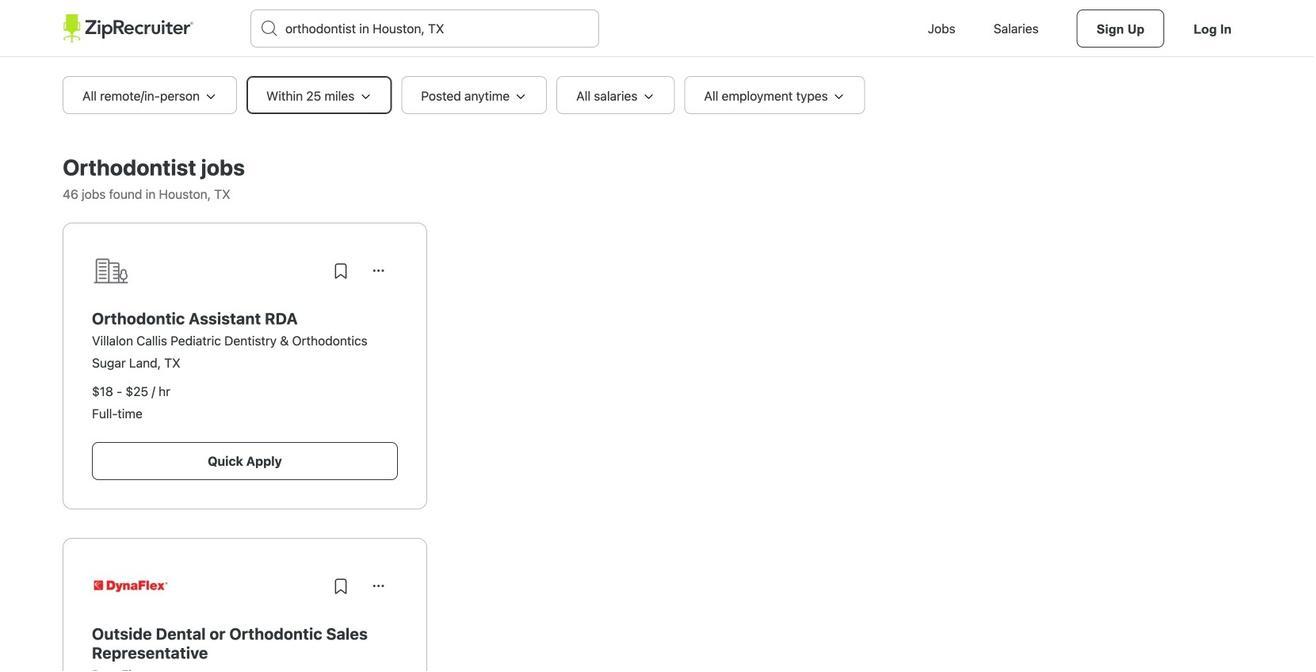Task type: locate. For each thing, give the bounding box(es) containing it.
None button
[[360, 252, 398, 290], [360, 568, 398, 606], [360, 252, 398, 290], [360, 568, 398, 606]]

1 save job for later image from the top
[[331, 262, 350, 281]]

outside dental or orthodontic sales representative image
[[92, 578, 168, 595]]

outside dental or orthodontic sales representative element
[[92, 625, 398, 663]]

Search job title or keyword search field
[[251, 10, 599, 47]]

2 save job for later image from the top
[[331, 577, 350, 596]]

0 vertical spatial save job for later image
[[331, 262, 350, 281]]

orthodontic assistant rda element
[[92, 309, 398, 328]]

ziprecruiter image
[[63, 14, 193, 43]]

save job for later image for outside dental or orthodontic sales representative element at bottom
[[331, 577, 350, 596]]

1 vertical spatial save job for later image
[[331, 577, 350, 596]]

save job for later image
[[331, 262, 350, 281], [331, 577, 350, 596]]



Task type: describe. For each thing, give the bounding box(es) containing it.
main element
[[63, 0, 1252, 57]]

save job for later image for orthodontic assistant rda element
[[331, 262, 350, 281]]



Task type: vqa. For each thing, say whether or not it's contained in the screenshot.
"Search job title or keyword" search box
yes



